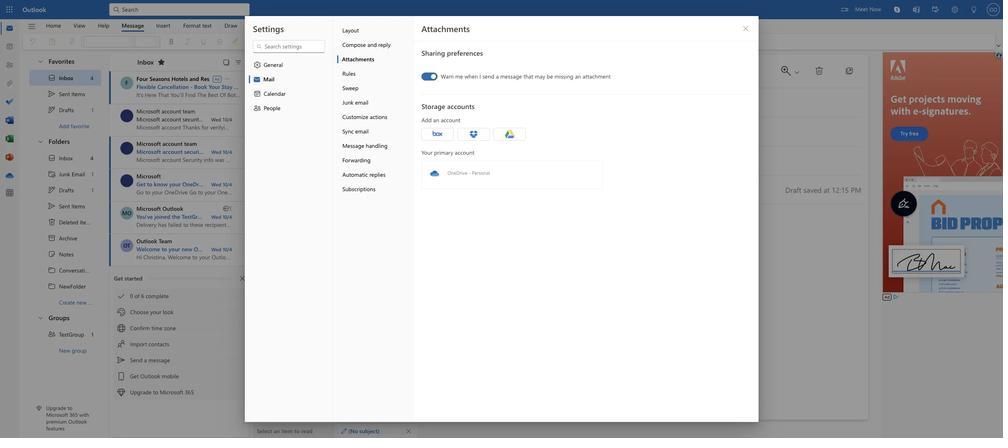 Task type: vqa. For each thing, say whether or not it's contained in the screenshot.
"Default"
no



Task type: describe. For each thing, give the bounding box(es) containing it.
 tree item
[[29, 166, 101, 182]]


[[48, 170, 56, 178]]

tags group
[[557, 34, 589, 48]]

mail image
[[6, 24, 14, 33]]

onedrive image
[[6, 172, 14, 180]]

items for second  tree item from the bottom of the "to" application
[[72, 90, 85, 98]]

 tree item
[[29, 230, 101, 247]]

microsoft account security info was added
[[137, 148, 244, 156]]

notes
[[59, 251, 74, 258]]

12:15
[[832, 185, 849, 195]]

Message body, press Alt+F10 to exit text field
[[262, 215, 862, 382]]

excel image
[[6, 135, 14, 143]]

favorites tree
[[29, 51, 101, 134]]

 for  button in the favorites tree item
[[37, 58, 44, 64]]


[[48, 251, 56, 259]]

upgrade to microsoft 365
[[130, 389, 194, 397]]

settings
[[253, 23, 284, 34]]

account up microsoft account security info was added
[[163, 140, 183, 148]]

wed for verification
[[211, 116, 221, 123]]

meet now
[[855, 5, 881, 13]]

message list no conversations selected list box
[[109, 71, 304, 438]]

Select a conversation checkbox
[[120, 207, 137, 220]]

inbox for 2nd  tree item from the bottom
[[59, 74, 73, 82]]

 for  button within the folders tree item
[[37, 138, 44, 145]]

microsoft account security info verification
[[137, 116, 242, 123]]


[[223, 205, 231, 213]]

2 horizontal spatial an
[[575, 73, 581, 80]]

items for  tree item
[[80, 219, 93, 226]]

sweep button
[[337, 81, 413, 96]]

1 horizontal spatial mobile
[[287, 181, 304, 188]]

drafts for 
[[59, 187, 74, 194]]

wed 10/4 for group
[[211, 214, 232, 220]]

inbox inside the inbox 
[[137, 58, 154, 66]]

attachments button
[[337, 52, 413, 67]]

 button down insert button on the left
[[154, 36, 160, 47]]

 for  button in the groups tree item
[[37, 315, 44, 321]]

To text field
[[305, 96, 863, 110]]

handling
[[366, 142, 387, 150]]

 for 2nd  tree item from the bottom
[[48, 74, 56, 82]]

0 vertical spatial  button
[[739, 22, 752, 35]]

onedrive inside attachments tab panel
[[448, 170, 467, 176]]

microsoft account team image
[[120, 110, 133, 122]]


[[117, 389, 125, 397]]

be
[[547, 73, 553, 80]]

basic text group
[[84, 34, 467, 50]]


[[117, 293, 125, 301]]

outlook team image
[[120, 240, 133, 253]]

2  tree item from the top
[[29, 198, 101, 214]]

ad inside message list no conversations selected list box
[[215, 76, 220, 82]]

sharing
[[421, 49, 445, 57]]

 inside favorites "tree"
[[48, 90, 56, 98]]

 for 1st  tree item from the bottom
[[48, 154, 56, 162]]

sync email
[[342, 128, 369, 135]]


[[782, 66, 791, 76]]

Select a conversation checkbox
[[120, 110, 137, 122]]

 inside tree
[[48, 202, 56, 210]]

word image
[[6, 117, 14, 125]]

to
[[276, 96, 285, 108]]

insert
[[156, 21, 170, 29]]

options button
[[244, 19, 276, 32]]

10/4 for group
[[223, 214, 232, 220]]

add favorite
[[59, 122, 90, 130]]

 for  button underneath insert button on the left
[[155, 39, 159, 44]]

book
[[194, 83, 207, 91]]

up
[[246, 181, 252, 188]]

dialog containing settings
[[0, 0, 1003, 439]]

 button down the message button
[[128, 36, 135, 47]]

flexible
[[137, 83, 156, 91]]

add for add favorite
[[59, 122, 69, 130]]

tree inside "to" application
[[29, 150, 111, 311]]

- inside attachments tab panel
[[469, 170, 471, 176]]

tab list containing home
[[40, 19, 276, 32]]

to for upgrade to microsoft 365
[[153, 389, 158, 397]]

four seasons hotels and resorts
[[137, 75, 220, 83]]

premium
[[46, 419, 67, 426]]

that
[[523, 73, 533, 80]]

features
[[46, 426, 65, 433]]

get for get started
[[114, 275, 123, 283]]

Search settings search field
[[262, 43, 317, 51]]

set your advertising preferences image
[[893, 294, 900, 301]]

testgroup inside message list no conversations selected list box
[[182, 213, 208, 221]]

 button
[[557, 35, 573, 48]]

mt for microsoft account security info was added
[[123, 145, 131, 152]]

get started
[[114, 275, 143, 283]]

message list section
[[109, 51, 304, 438]]

drafts for 
[[59, 106, 74, 114]]

2 vertical spatial and
[[275, 181, 285, 188]]

team for was
[[184, 140, 197, 148]]

- inside message list no conversations selected list box
[[190, 83, 193, 91]]

2  tree item from the top
[[29, 279, 101, 295]]

files image
[[6, 80, 14, 88]]

subject)
[[360, 428, 380, 436]]

 inside  
[[794, 68, 801, 76]]

testgroup inside the  testgroup
[[59, 331, 84, 339]]

settings tab list
[[245, 16, 333, 423]]

to for upgrade to microsoft 365 with premium outlook features
[[68, 405, 72, 412]]

1  tree item from the top
[[29, 70, 101, 86]]

added
[[228, 148, 244, 156]]

1 vertical spatial mobile
[[162, 373, 179, 381]]

 drafts for 
[[48, 106, 74, 114]]

help button
[[92, 19, 115, 32]]

microsoft inside 'upgrade to microsoft 365 with premium outlook features'
[[46, 412, 68, 419]]


[[157, 58, 165, 66]]

compose
[[342, 41, 366, 49]]

joined
[[154, 213, 170, 221]]

draft saved at 12:15 pm
[[786, 185, 862, 195]]

 inside attachments tab panel
[[743, 25, 749, 32]]

powerpoint image
[[6, 154, 14, 162]]

storage accounts
[[421, 102, 475, 111]]

calendar image
[[6, 43, 14, 51]]

1 for  tree item
[[91, 331, 94, 339]]

and inside button
[[367, 41, 377, 49]]

2  sent items from the top
[[48, 202, 85, 210]]

import
[[130, 341, 147, 349]]

1 vertical spatial and
[[190, 75, 199, 83]]

rules
[[342, 70, 356, 77]]


[[433, 130, 442, 139]]

sweep
[[342, 84, 358, 92]]

customize actions
[[342, 113, 387, 121]]

attachments heading
[[421, 23, 470, 34]]

Cc text field
[[305, 125, 862, 139]]

account down storage accounts
[[441, 116, 460, 124]]

started
[[125, 275, 143, 283]]

four seasons hotels and resorts image
[[120, 77, 133, 90]]

wed 10/4 for verification
[[211, 116, 232, 123]]

account up the microsoft account security info verification
[[162, 108, 181, 115]]

create new folder
[[59, 299, 103, 307]]

the
[[172, 213, 180, 221]]

Add a subject text field
[[255, 180, 775, 200]]

layout
[[342, 27, 359, 34]]

security for verification
[[183, 116, 202, 123]]

flexible cancellation - book your stay today
[[137, 83, 249, 91]]

1 horizontal spatial ad
[[885, 295, 890, 300]]

(no
[[349, 428, 358, 436]]

message handling button
[[337, 139, 413, 153]]

to for welcome to your new outlook.com account
[[162, 246, 167, 253]]

 inbox for 2nd  tree item from the bottom
[[48, 74, 73, 82]]

select
[[257, 428, 272, 436]]

 people
[[253, 104, 280, 112]]

group inside tree item
[[72, 347, 87, 355]]

10/4 for outlook.com
[[223, 247, 232, 253]]

1 for  tree item corresponding to 
[[91, 187, 94, 194]]

personal
[[472, 170, 490, 176]]

microsoft outlook image
[[120, 207, 133, 220]]

draw
[[225, 21, 237, 29]]

reading pane main content
[[250, 50, 881, 439]]

warn me when i send a message that may be missing an attachment
[[441, 73, 611, 80]]

f
[[125, 79, 128, 87]]

onedrive inside message list no conversations selected list box
[[182, 181, 206, 188]]

document containing settings
[[0, 0, 1003, 439]]

sync email button
[[337, 124, 413, 139]]

create
[[59, 299, 75, 307]]

wed for was
[[211, 149, 221, 155]]

home
[[46, 21, 61, 29]]

0 horizontal spatial  button
[[403, 426, 414, 437]]

of
[[135, 293, 140, 300]]

new group
[[59, 347, 87, 355]]

 tree item for 
[[29, 182, 101, 198]]

settings heading
[[253, 23, 284, 34]]

m
[[124, 177, 129, 185]]

resorts
[[201, 75, 220, 83]]

folders
[[49, 137, 70, 146]]

 button
[[573, 35, 589, 48]]

upgrade for upgrade to microsoft 365 with premium outlook features
[[46, 405, 66, 412]]

mo
[[122, 210, 132, 217]]

when
[[465, 73, 478, 80]]

Select a conversation checkbox
[[120, 240, 137, 253]]


[[253, 61, 261, 69]]

to button
[[262, 93, 299, 112]]

 button for folders
[[33, 134, 47, 149]]

 button
[[808, 61, 832, 81]]


[[117, 325, 125, 333]]

 for  people
[[253, 104, 261, 112]]

wed 10/4 for onedrive
[[211, 181, 232, 188]]

1  tree item from the top
[[29, 263, 111, 279]]

your right know
[[169, 181, 181, 188]]

options
[[250, 21, 270, 29]]

may
[[535, 73, 545, 80]]

team for verification
[[183, 108, 195, 115]]

item
[[281, 428, 293, 436]]

sent inside tree
[[59, 203, 70, 210]]

 tree item
[[29, 247, 101, 263]]

get to know your onedrive – how to back up your pc and mobile
[[137, 181, 304, 188]]

2  tree item from the top
[[29, 150, 101, 166]]

wed for onedrive
[[211, 181, 221, 188]]

confirm
[[130, 325, 150, 332]]



Task type: locate. For each thing, give the bounding box(es) containing it.
get for get to know your onedrive – how to back up your pc and mobile
[[137, 181, 145, 188]]

items for 2nd  tree item
[[72, 203, 85, 210]]

 right  on the top right
[[794, 68, 801, 76]]

outlook right premium
[[68, 419, 87, 426]]

1 email from the top
[[355, 99, 368, 106]]

2  from the top
[[48, 154, 56, 162]]

 button left 'folders'
[[33, 134, 47, 149]]

four
[[137, 75, 148, 83]]

0 vertical spatial  sent items
[[48, 90, 85, 98]]


[[48, 106, 56, 114], [48, 186, 56, 194]]

security left was
[[184, 148, 204, 156]]

new left the outlook.com at the left of page
[[182, 246, 192, 253]]

stay
[[222, 83, 233, 91]]

0
[[130, 293, 133, 300]]

today
[[234, 83, 249, 91]]


[[469, 130, 478, 139]]

outlook up the
[[163, 205, 183, 213]]

 for  deleted items
[[48, 218, 56, 226]]

new group tree item
[[29, 343, 101, 359]]

3 wed from the top
[[211, 181, 221, 188]]

1 4 from the top
[[90, 74, 94, 82]]

1 vertical spatial email
[[355, 128, 369, 135]]

0 vertical spatial  tree item
[[29, 102, 101, 118]]

message inside the message button
[[122, 21, 144, 29]]

 drafts inside favorites "tree"
[[48, 106, 74, 114]]

saved
[[804, 185, 822, 195]]

add down storage at left
[[421, 116, 432, 124]]

forwarding button
[[337, 153, 413, 168]]

1 vertical spatial  tree item
[[29, 182, 101, 198]]

mt inside microsoft account team icon
[[123, 112, 131, 120]]

10/4 for was
[[223, 149, 232, 155]]

 button inside folders tree item
[[33, 134, 47, 149]]

contacts
[[149, 341, 169, 349]]

select an item to read button
[[253, 424, 334, 439]]

 up 
[[48, 154, 56, 162]]

1 vertical spatial group
[[72, 347, 87, 355]]

 tree item
[[29, 70, 101, 86], [29, 150, 101, 166]]

1 sent from the top
[[59, 90, 70, 98]]

- left personal
[[469, 170, 471, 176]]

 button
[[128, 36, 135, 47], [154, 36, 160, 47], [33, 54, 47, 69], [33, 134, 47, 149], [33, 311, 47, 326]]

 inside settings tab list
[[253, 104, 261, 112]]

inbox for 1st  tree item from the bottom
[[59, 154, 73, 162]]

 archive
[[48, 235, 77, 243]]

 tree item
[[29, 263, 111, 279], [29, 279, 101, 295]]

2 vertical spatial inbox
[[59, 154, 73, 162]]

sharing preferences
[[421, 49, 483, 57]]

1 horizontal spatial message
[[500, 73, 522, 80]]

0 vertical spatial 
[[253, 104, 261, 112]]

groups tree item
[[29, 311, 101, 327]]

1 vertical spatial sent
[[59, 203, 70, 210]]

 inside favorites "tree"
[[48, 74, 56, 82]]

 inbox inside favorites "tree"
[[48, 74, 73, 82]]

groups
[[49, 314, 70, 322]]

items inside favorites "tree"
[[72, 90, 85, 98]]


[[253, 75, 261, 84]]

1  from the top
[[48, 267, 56, 275]]

drafts inside tree
[[59, 187, 74, 194]]

choose
[[130, 309, 149, 316]]

0 vertical spatial team
[[183, 108, 195, 115]]

 for  conversation history
[[48, 267, 56, 275]]

sync
[[342, 128, 354, 135]]

0 vertical spatial get
[[137, 181, 145, 188]]

 down favorites
[[48, 74, 56, 82]]

onedrive image
[[430, 169, 439, 179]]

email right the sync at the top of the page
[[355, 128, 369, 135]]

 for 
[[48, 186, 56, 194]]

 right  
[[815, 66, 824, 76]]

an for add an account
[[433, 116, 439, 124]]

- left book
[[190, 83, 193, 91]]

1 horizontal spatial  button
[[739, 22, 752, 35]]

wed for group
[[211, 214, 221, 220]]

 
[[782, 66, 801, 76]]

2  drafts from the top
[[48, 186, 74, 194]]

to down team
[[162, 246, 167, 253]]

0 vertical spatial testgroup
[[182, 213, 208, 221]]

wed 10/4 for was
[[211, 149, 232, 155]]

your left look
[[150, 309, 161, 316]]

1 horizontal spatial upgrade
[[130, 389, 152, 397]]

folders tree item
[[29, 134, 101, 150]]

email inside button
[[355, 128, 369, 135]]

1 wed 10/4 from the top
[[211, 116, 232, 123]]

 sent items up  tree item
[[48, 202, 85, 210]]

and right pc
[[275, 181, 285, 188]]

1 horizontal spatial message
[[342, 142, 364, 150]]

 notes
[[48, 251, 74, 259]]

1 horizontal spatial new
[[182, 246, 192, 253]]

microsoft account team for microsoft account security info was added
[[137, 140, 197, 148]]

 inbox down favorites
[[48, 74, 73, 82]]

an down storage at left
[[433, 116, 439, 124]]

1  tree item from the top
[[29, 102, 101, 118]]

how
[[212, 181, 224, 188]]

group inside message list no conversations selected list box
[[209, 213, 225, 221]]

 conversation history
[[48, 267, 111, 275]]

 up add favorite tree item
[[48, 106, 56, 114]]

1  from the top
[[48, 90, 56, 98]]

message inside message handling button
[[342, 142, 364, 150]]

attachments inside attachments tab panel
[[421, 23, 470, 34]]

dialog
[[0, 0, 1003, 439]]

0 vertical spatial your
[[209, 83, 220, 91]]

your down resorts
[[209, 83, 220, 91]]

 for  testgroup
[[48, 331, 56, 339]]

deleted
[[59, 219, 78, 226]]

upgrade inside 'upgrade to microsoft 365 with premium outlook features'
[[46, 405, 66, 412]]

account right the outlook.com at the left of page
[[229, 246, 249, 253]]

get right microsoft icon
[[137, 181, 145, 188]]

onedrive left –
[[182, 181, 206, 188]]

warn
[[441, 73, 454, 80]]

2 wed 10/4 from the top
[[211, 149, 232, 155]]

group right the new
[[72, 347, 87, 355]]

1 horizontal spatial your
[[421, 149, 432, 157]]

sent inside favorites "tree"
[[59, 90, 70, 98]]

0 vertical spatial 4
[[90, 74, 94, 82]]

1 horizontal spatial a
[[496, 73, 499, 80]]

add for add an account
[[421, 116, 432, 124]]

1 vertical spatial message
[[342, 142, 364, 150]]

2 1 from the top
[[91, 170, 94, 178]]

security down flexible cancellation - book your stay today
[[183, 116, 202, 123]]

document
[[0, 0, 1003, 439]]

 inside folders tree item
[[37, 138, 44, 145]]

Select a conversation checkbox
[[120, 175, 137, 188]]

upgrade up premium
[[46, 405, 66, 412]]

microsoft account team up the microsoft account security info verification
[[137, 108, 195, 115]]

 button
[[458, 128, 490, 141]]

items inside  deleted items
[[80, 219, 93, 226]]

confirm time zone
[[130, 325, 176, 332]]

include group
[[494, 34, 553, 50]]

1 vertical spatial  inbox
[[48, 154, 73, 162]]

pm
[[851, 185, 862, 195]]

onedrive - personal
[[448, 170, 490, 176]]

back
[[232, 181, 244, 188]]

4 1 from the top
[[91, 331, 94, 339]]

2  from the top
[[48, 186, 56, 194]]

0 vertical spatial security
[[183, 116, 202, 123]]

add an account
[[421, 116, 460, 124]]

0 vertical spatial group
[[209, 213, 225, 221]]

1 inside  "tree item"
[[91, 170, 94, 178]]

you've
[[137, 213, 153, 221]]

 sent items
[[48, 90, 85, 98], [48, 202, 85, 210]]

Select a conversation checkbox
[[120, 142, 137, 155]]

2  tree item from the top
[[29, 182, 101, 198]]

favorites tree item
[[29, 54, 101, 70]]

message inside attachments tab panel
[[500, 73, 522, 80]]

0 vertical spatial upgrade
[[130, 389, 152, 397]]

welcome to your new outlook.com account
[[137, 246, 249, 253]]

compose and reply button
[[337, 38, 413, 52]]

1 vertical spatial 
[[48, 283, 56, 291]]

0 horizontal spatial add
[[59, 122, 69, 130]]

0 vertical spatial 
[[48, 267, 56, 275]]

to left with
[[68, 405, 72, 412]]

 button inside favorites tree item
[[33, 54, 47, 69]]

mobile up "upgrade to microsoft 365"
[[162, 373, 179, 381]]

to application
[[0, 0, 1003, 439]]

premium features image
[[36, 407, 42, 412]]

 down 
[[48, 267, 56, 275]]

get for get outlook mobile
[[130, 373, 139, 381]]

0 horizontal spatial 
[[48, 331, 56, 339]]

wed for outlook.com
[[211, 247, 221, 253]]

1 vertical spatial  button
[[403, 426, 414, 437]]

new
[[182, 246, 192, 253], [77, 299, 87, 307]]

subscriptions
[[342, 186, 376, 193]]

to for get to know your onedrive – how to back up your pc and mobile
[[147, 181, 152, 188]]

hotels
[[172, 75, 188, 83]]

1 horizontal spatial junk
[[342, 99, 353, 106]]

microsoft outlook
[[137, 205, 183, 213]]

 tree item down favorites tree item
[[29, 86, 101, 102]]

to down get outlook mobile
[[153, 389, 158, 397]]

0 horizontal spatial junk
[[59, 170, 70, 178]]

 tree item down  junk email
[[29, 182, 101, 198]]

1 horizontal spatial and
[[275, 181, 285, 188]]

email for junk email
[[355, 99, 368, 106]]

2 microsoft account team from the top
[[137, 140, 197, 148]]

0 vertical spatial  drafts
[[48, 106, 74, 114]]

testgroup up new group
[[59, 331, 84, 339]]

1 horizontal spatial 365
[[185, 389, 194, 397]]

meet
[[855, 5, 868, 13]]

 button inside groups tree item
[[33, 311, 47, 326]]

message inside list box
[[148, 357, 170, 365]]

subscriptions button
[[337, 182, 413, 197]]

1  drafts from the top
[[48, 106, 74, 114]]

0 horizontal spatial an
[[274, 428, 280, 436]]

view button
[[67, 19, 91, 32]]

0 vertical spatial attachments
[[421, 23, 470, 34]]

 button
[[24, 20, 40, 33]]

onedrive
[[448, 170, 467, 176], [182, 181, 206, 188]]

 newfolder
[[48, 283, 86, 291]]

 sent items down favorites tree item
[[48, 90, 85, 98]]

1 vertical spatial onedrive
[[182, 181, 206, 188]]

email inside button
[[355, 99, 368, 106]]

 tree item up  junk email
[[29, 150, 101, 166]]

junk inside  junk email
[[59, 170, 70, 178]]

 inbox inside tree
[[48, 154, 73, 162]]

4 wed 10/4 from the top
[[211, 214, 232, 220]]

2 vertical spatial items
[[80, 219, 93, 226]]

1 inside  tree item
[[91, 331, 94, 339]]

 inside tree
[[48, 154, 56, 162]]

 tree item
[[29, 102, 101, 118], [29, 182, 101, 198]]

inbox left the 
[[137, 58, 154, 66]]

 (no subject)
[[341, 428, 380, 436]]

2 drafts from the top
[[59, 187, 74, 194]]

1 vertical spatial get
[[114, 275, 123, 283]]

0 horizontal spatial message
[[122, 21, 144, 29]]

 for 
[[48, 106, 56, 114]]

sent down favorites tree item
[[59, 90, 70, 98]]

onedrive down your primary account
[[448, 170, 467, 176]]

outlook inside 'upgrade to microsoft 365 with premium outlook features'
[[68, 419, 87, 426]]

wed 10/4 for outlook.com
[[211, 247, 232, 253]]

upgrade to microsoft 365 with premium outlook features
[[46, 405, 89, 433]]

0 horizontal spatial new
[[77, 299, 87, 307]]

microsoft account team image
[[120, 142, 133, 155]]

team up the microsoft account security info verification
[[183, 108, 195, 115]]

info for verification
[[203, 116, 213, 123]]

 for  newfolder
[[48, 283, 56, 291]]

4
[[90, 74, 94, 82], [90, 154, 94, 162]]

outlook inside banner
[[22, 5, 46, 14]]

 inside  tree item
[[48, 331, 56, 339]]

10/4 for verification
[[222, 116, 232, 123]]

1  tree item from the top
[[29, 86, 101, 102]]

info left was
[[206, 148, 216, 156]]

2 email from the top
[[355, 128, 369, 135]]

0 horizontal spatial ad
[[215, 76, 220, 82]]

 button for favorites
[[33, 54, 47, 69]]

1 for  tree item for 
[[91, 106, 94, 114]]

drafts inside favorites "tree"
[[59, 106, 74, 114]]

0 vertical spatial 
[[48, 74, 56, 82]]

message right help
[[122, 21, 144, 29]]

more apps image
[[6, 190, 14, 198]]

your inside message list no conversations selected list box
[[209, 83, 220, 91]]

a inside list box
[[144, 357, 147, 365]]

1 vertical spatial 4
[[90, 154, 94, 162]]

0 vertical spatial junk
[[342, 99, 353, 106]]

email for sync email
[[355, 128, 369, 135]]

0 horizontal spatial 
[[48, 218, 56, 226]]

 tree item up deleted
[[29, 198, 101, 214]]

1 vertical spatial 
[[48, 154, 56, 162]]

 for  button below the message button
[[129, 39, 134, 44]]

your down team
[[169, 246, 180, 253]]

2 mt from the top
[[123, 145, 131, 152]]

info for was
[[206, 148, 216, 156]]

0 horizontal spatial testgroup
[[59, 331, 84, 339]]

an for select an item to read
[[274, 428, 280, 436]]

 inside favorites "tree"
[[48, 106, 56, 114]]

10/4 for onedrive
[[223, 181, 232, 188]]

people image
[[6, 61, 14, 69]]

junk inside button
[[342, 99, 353, 106]]

microsoft account team
[[137, 108, 195, 115], [137, 140, 197, 148]]

Bcc text field
[[305, 154, 862, 168]]

5 wed 10/4 from the top
[[211, 247, 232, 253]]

to inside button
[[294, 428, 300, 436]]

0 vertical spatial 
[[815, 66, 824, 76]]

1 vertical spatial 365
[[69, 412, 78, 419]]

 tree item down favorites
[[29, 70, 101, 86]]

0 vertical spatial 365
[[185, 389, 194, 397]]

 tree item
[[29, 214, 101, 230]]

 button left groups on the bottom of page
[[33, 311, 47, 326]]

create new folder tree item
[[29, 295, 103, 311]]

mt inside microsoft account team image
[[123, 145, 131, 152]]

 down favorites
[[48, 90, 56, 98]]

1 vertical spatial upgrade
[[46, 405, 66, 412]]

0 horizontal spatial and
[[190, 75, 199, 83]]

0 vertical spatial message
[[122, 21, 144, 29]]

1 vertical spatial 
[[48, 218, 56, 226]]

rules button
[[337, 67, 413, 81]]

 junk email
[[48, 170, 85, 178]]

 left newfolder
[[48, 283, 56, 291]]

1 horizontal spatial -
[[469, 170, 471, 176]]

format text button
[[177, 19, 218, 32]]

 up  tree item
[[48, 202, 56, 210]]

view
[[74, 21, 85, 29]]

4 inside favorites "tree"
[[90, 74, 94, 82]]

email up customize actions
[[355, 99, 368, 106]]

0 vertical spatial mt
[[123, 112, 131, 120]]

1  from the top
[[48, 106, 56, 114]]

info left verification
[[203, 116, 213, 123]]

inbox inside tree
[[59, 154, 73, 162]]

1 horizontal spatial an
[[433, 116, 439, 124]]

 left groups on the bottom of page
[[37, 315, 44, 321]]

know
[[154, 181, 168, 188]]

your right up
[[254, 181, 266, 188]]

 inside "button"
[[815, 66, 824, 76]]

info
[[203, 116, 213, 123], [206, 148, 216, 156]]

1 down  "tree item"
[[91, 187, 94, 194]]

0 horizontal spatial mobile
[[162, 373, 179, 381]]

365 for upgrade to microsoft 365
[[185, 389, 194, 397]]

sent up  tree item
[[59, 203, 70, 210]]

0 vertical spatial message
[[500, 73, 522, 80]]

 inbox down 'folders'
[[48, 154, 73, 162]]

left-rail-appbar navigation
[[2, 19, 18, 186]]

1 horizontal spatial 
[[253, 104, 261, 112]]

 for 
[[815, 66, 824, 76]]

0 vertical spatial ad
[[215, 76, 220, 82]]

365 inside message list no conversations selected list box
[[185, 389, 194, 397]]

mt up microsoft account team image
[[123, 112, 131, 120]]

0 horizontal spatial message
[[148, 357, 170, 365]]

inbox down favorites tree item
[[59, 74, 73, 82]]

1 vertical spatial  tree item
[[29, 198, 101, 214]]

2 sent from the top
[[59, 203, 70, 210]]

message down contacts on the left bottom of the page
[[148, 357, 170, 365]]

your inside attachments tab panel
[[421, 149, 432, 157]]

365 inside 'upgrade to microsoft 365 with premium outlook features'
[[69, 412, 78, 419]]

items right deleted
[[80, 219, 93, 226]]

 tree item for 
[[29, 102, 101, 118]]

0 horizontal spatial attachments
[[342, 55, 374, 63]]

2  from the top
[[48, 283, 56, 291]]

1 horizontal spatial 
[[743, 25, 749, 32]]

 tree item up "add favorite"
[[29, 102, 101, 118]]

5 wed from the top
[[211, 247, 221, 253]]

 drafts down  "tree item"
[[48, 186, 74, 194]]

 inbox for 1st  tree item from the bottom
[[48, 154, 73, 162]]

add inside attachments tab panel
[[421, 116, 432, 124]]

 drafts for 
[[48, 186, 74, 194]]

outlook banner
[[0, 0, 1003, 19]]

 inside tree item
[[48, 218, 56, 226]]

drafts down  junk email
[[59, 187, 74, 194]]

accounts
[[447, 102, 475, 111]]

attachments up sharing preferences
[[421, 23, 470, 34]]

0 vertical spatial inbox
[[137, 58, 154, 66]]

outlook up 
[[22, 5, 46, 14]]

1  inbox from the top
[[48, 74, 73, 82]]

 drafts inside tree
[[48, 186, 74, 194]]


[[117, 309, 125, 317]]

2  inbox from the top
[[48, 154, 73, 162]]

upgrade right ''
[[130, 389, 152, 397]]

upgrade inside message list no conversations selected list box
[[130, 389, 152, 397]]

 up the 
[[48, 218, 56, 226]]

items up  deleted items
[[72, 203, 85, 210]]

account
[[162, 108, 181, 115], [162, 116, 181, 123], [441, 116, 460, 124], [163, 140, 183, 148], [163, 148, 183, 156], [455, 149, 474, 157], [229, 246, 249, 253]]

1 vertical spatial mt
[[123, 145, 131, 152]]

 drafts up add favorite tree item
[[48, 106, 74, 114]]

tree
[[29, 150, 111, 311]]

1  from the top
[[48, 74, 56, 82]]

 tree item
[[29, 327, 101, 343]]

cancellation
[[157, 83, 189, 91]]

0 vertical spatial mobile
[[287, 181, 304, 188]]

0 vertical spatial info
[[203, 116, 213, 123]]

mt for microsoft account security info verification
[[123, 112, 131, 120]]

to left know
[[147, 181, 152, 188]]

 button left favorites
[[33, 54, 47, 69]]

account up know
[[163, 148, 183, 156]]

tree containing 
[[29, 150, 111, 311]]

 sent items inside favorites "tree"
[[48, 90, 85, 98]]

1 vertical spatial attachments
[[342, 55, 374, 63]]


[[48, 267, 56, 275], [48, 283, 56, 291]]

2  from the top
[[48, 202, 56, 210]]

message for message
[[122, 21, 144, 29]]

favorites
[[49, 57, 75, 65]]

to inside 'upgrade to microsoft 365 with premium outlook features'
[[68, 405, 72, 412]]

new inside create new folder "tree item"
[[77, 299, 87, 307]]

1 mt from the top
[[123, 112, 131, 120]]

team up microsoft account security info was added
[[184, 140, 197, 148]]

new inside message list no conversations selected list box
[[182, 246, 192, 253]]

1 vertical spatial 
[[48, 186, 56, 194]]

outlook down send a message
[[140, 373, 160, 381]]

an left the item
[[274, 428, 280, 436]]

read
[[301, 428, 313, 436]]

0 vertical spatial  inbox
[[48, 74, 73, 82]]

attachments
[[421, 23, 470, 34], [342, 55, 374, 63]]

2 4 from the top
[[90, 154, 94, 162]]

0 horizontal spatial group
[[72, 347, 87, 355]]

to right how
[[225, 181, 231, 188]]

1 inside favorites "tree"
[[91, 106, 94, 114]]

1 vertical spatial 
[[48, 331, 56, 339]]

welcome
[[137, 246, 160, 253]]

folder
[[88, 299, 103, 307]]

3 wed 10/4 from the top
[[211, 181, 232, 188]]

2 vertical spatial get
[[130, 373, 139, 381]]

compose and reply
[[342, 41, 390, 49]]

0 horizontal spatial upgrade
[[46, 405, 66, 412]]

1 drafts from the top
[[59, 106, 74, 114]]

3 1 from the top
[[91, 187, 94, 194]]

1 microsoft account team from the top
[[137, 108, 195, 115]]

get right 
[[130, 373, 139, 381]]

junk email
[[342, 99, 368, 106]]

 tree item
[[29, 86, 101, 102], [29, 198, 101, 214]]

 down insert button on the left
[[155, 39, 159, 44]]


[[577, 38, 585, 46]]

inbox up  junk email
[[59, 154, 73, 162]]

365 for upgrade to microsoft 365 with premium outlook features
[[69, 412, 78, 419]]

choose your look
[[130, 309, 174, 316]]

message for message handling
[[342, 142, 364, 150]]

0 horizontal spatial a
[[144, 357, 147, 365]]

a inside tab panel
[[496, 73, 499, 80]]

1 for  "tree item"
[[91, 170, 94, 178]]

0 horizontal spatial -
[[190, 83, 193, 91]]

an inside the select an item to read button
[[274, 428, 280, 436]]

1 vertical spatial 
[[48, 202, 56, 210]]

clipboard group
[[24, 34, 80, 50]]

0 vertical spatial 
[[48, 90, 56, 98]]

0 vertical spatial -
[[190, 83, 193, 91]]

get left started
[[114, 275, 123, 283]]

to do image
[[6, 98, 14, 106]]

1 vertical spatial info
[[206, 148, 216, 156]]

inbox heading
[[127, 53, 168, 71]]

attachments inside attachments button
[[342, 55, 374, 63]]

automatic
[[342, 171, 368, 179]]

 down groups on the bottom of page
[[48, 331, 56, 339]]

inbox inside favorites "tree"
[[59, 74, 73, 82]]

1  sent items from the top
[[48, 90, 85, 98]]

0 vertical spatial new
[[182, 246, 192, 253]]

and left reply
[[367, 41, 377, 49]]

add inside add favorite tree item
[[59, 122, 69, 130]]

 inside reading pane main content
[[406, 429, 412, 435]]

group down how
[[209, 213, 225, 221]]

favorite
[[71, 122, 90, 130]]

 down 
[[48, 186, 56, 194]]

1 vertical spatial ad
[[885, 295, 890, 300]]

-
[[190, 83, 193, 91], [469, 170, 471, 176]]

1 vertical spatial  sent items
[[48, 202, 85, 210]]

attachments tab panel
[[413, 16, 759, 423]]

junk down sweep
[[342, 99, 353, 106]]

microsoft account team for microsoft account security info verification
[[137, 108, 195, 115]]

microsoft image
[[120, 175, 133, 188]]

archive
[[59, 235, 77, 242]]

mt down microsoft account team icon
[[123, 145, 131, 152]]

 inside favorites tree item
[[37, 58, 44, 64]]

upgrade for upgrade to microsoft 365
[[130, 389, 152, 397]]

1 1 from the top
[[91, 106, 94, 114]]

items up favorite
[[72, 90, 85, 98]]

0 vertical spatial 
[[48, 106, 56, 114]]

0 vertical spatial drafts
[[59, 106, 74, 114]]

add favorite tree item
[[29, 118, 101, 134]]

1 horizontal spatial onedrive
[[448, 170, 467, 176]]

0 horizontal spatial 
[[406, 429, 412, 435]]

 inside groups tree item
[[37, 315, 44, 321]]

you've joined the testgroup group
[[137, 213, 225, 221]]

tab list
[[40, 19, 276, 32]]

4 down favorites tree item
[[90, 74, 94, 82]]

message down sync email
[[342, 142, 364, 150]]

1 horizontal spatial group
[[209, 213, 225, 221]]

outlook up welcome at the left bottom of the page
[[137, 238, 157, 245]]

 calendar
[[253, 90, 286, 98]]

1 wed from the top
[[211, 116, 221, 123]]

account down ""
[[455, 149, 474, 157]]


[[341, 429, 347, 435]]

and up flexible cancellation - book your stay today
[[190, 75, 199, 83]]

1 up add favorite tree item
[[91, 106, 94, 114]]

4 wed from the top
[[211, 214, 221, 220]]

testgroup
[[182, 213, 208, 221], [59, 331, 84, 339]]

now
[[870, 5, 881, 13]]

1 vertical spatial microsoft account team
[[137, 140, 197, 148]]

was
[[217, 148, 227, 156]]

0 horizontal spatial onedrive
[[182, 181, 206, 188]]

2 wed from the top
[[211, 149, 221, 155]]

security for was
[[184, 148, 204, 156]]

account down cancellation
[[162, 116, 181, 123]]

 button
[[421, 128, 454, 141]]

message left that in the right of the page
[[500, 73, 522, 80]]

 button for groups
[[33, 311, 47, 326]]

0 vertical spatial a
[[496, 73, 499, 80]]



